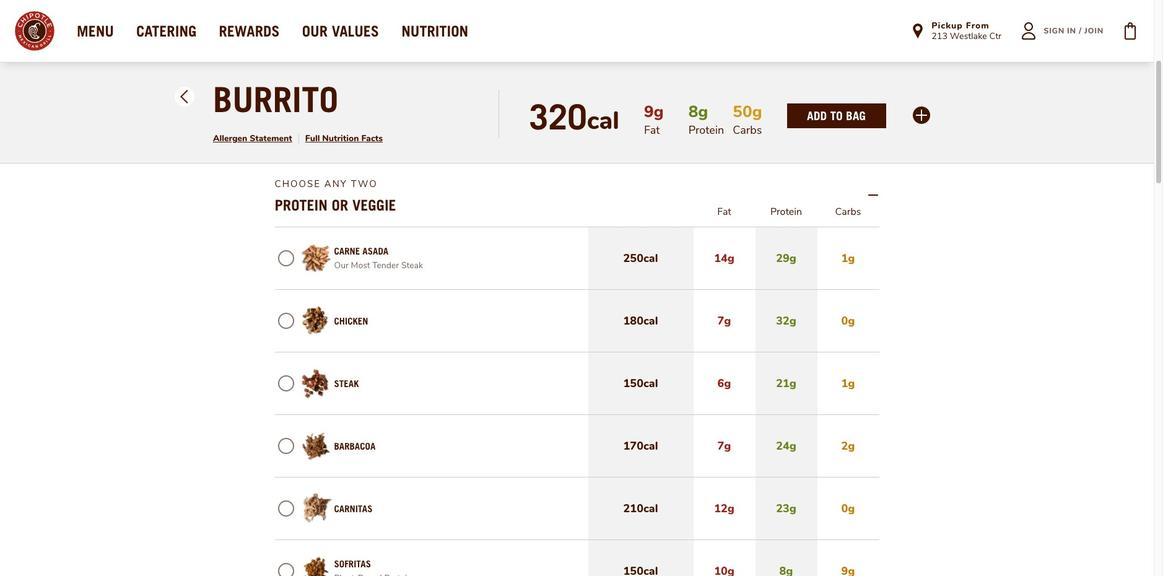 Task type: describe. For each thing, give the bounding box(es) containing it.
2 definition from the left
[[694, 540, 755, 576]]

deselect ingredient group image for 170cal
[[278, 438, 294, 454]]

180cal
[[624, 313, 658, 328]]

carnitas
[[334, 503, 373, 514]]

320cal
[[624, 108, 658, 123]]

1 horizontal spatial 8g definition
[[755, 84, 817, 146]]

pickup
[[932, 20, 963, 32]]

carne asada our most tender steak
[[334, 245, 423, 271]]

4 deselect ingredient group image from the top
[[278, 563, 294, 576]]

add to bag image
[[1116, 16, 1145, 46]]

1 fat from the top
[[718, 62, 732, 76]]

westlake
[[950, 30, 987, 42]]

sign in / join heading
[[1044, 25, 1104, 37]]

170cal
[[624, 439, 658, 453]]

asada
[[363, 245, 388, 256]]

2 protein from the top
[[771, 205, 802, 219]]

29g
[[776, 251, 797, 266]]

sign in image
[[1014, 16, 1044, 46]]

0g for 23g
[[842, 501, 855, 516]]

find a chipotle image
[[911, 24, 926, 38]]

catering link
[[136, 22, 197, 40]]

deselect ingredient group image for 250cal
[[278, 250, 294, 266]]

0 horizontal spatial steak
[[334, 378, 359, 389]]

24g definition
[[755, 415, 817, 477]]

1g definition for 29g
[[817, 227, 879, 289]]

deselect ingredient group image for 210cal
[[278, 501, 294, 517]]

allergen statement
[[213, 133, 292, 144]]

12g definition
[[694, 478, 755, 540]]

320 cal
[[529, 96, 619, 138]]

our
[[334, 260, 349, 271]]

or
[[332, 196, 348, 214]]

full nutrition facts
[[305, 133, 383, 144]]

steak inside "carne asada our most tender steak"
[[401, 260, 423, 271]]

250cal
[[624, 251, 658, 266]]

protein or veggie
[[275, 196, 396, 214]]

1g definition for 21g
[[817, 352, 879, 414]]

rewards link
[[219, 22, 280, 40]]

in
[[1067, 25, 1077, 37]]

menu
[[77, 22, 114, 40]]

4 definition from the left
[[817, 540, 879, 576]]

pickup from 213 westlake ctr
[[932, 20, 1002, 42]]

sign in / join
[[1044, 25, 1104, 37]]

320 definition
[[529, 96, 587, 138]]

1 image
[[180, 96, 188, 103]]

21g
[[776, 376, 797, 391]]

24g
[[776, 439, 797, 453]]

210cal
[[624, 501, 658, 516]]

veggie
[[352, 196, 396, 214]]

/
[[1079, 25, 1082, 37]]

to
[[830, 108, 843, 123]]

most
[[351, 260, 370, 271]]

ctr
[[990, 30, 1002, 42]]

23g definition
[[755, 478, 817, 540]]

protein
[[275, 196, 328, 214]]

burrito
[[213, 79, 338, 120]]

170cal definition
[[588, 415, 694, 477]]

included
[[275, 53, 336, 71]]

0 horizontal spatial 50g
[[733, 101, 762, 123]]

1 horizontal spatial 50g definition
[[817, 84, 879, 146]]

two
[[351, 178, 378, 190]]

29g definition
[[755, 227, 817, 289]]

allergen statement link
[[213, 133, 292, 144]]

bag
[[846, 108, 866, 123]]

our values link
[[302, 22, 379, 40]]

nutrition
[[402, 22, 468, 40]]

chicken
[[334, 315, 368, 326]]

2g
[[842, 439, 855, 453]]

full
[[305, 133, 320, 144]]

toggle group image
[[868, 190, 878, 200]]

choose any two
[[275, 178, 378, 190]]

included ingredient
[[275, 53, 414, 71]]

cal
[[587, 104, 619, 138]]

180cal definition
[[588, 290, 694, 352]]

210cal definition
[[588, 478, 694, 540]]

8g for the leftmost 8g definition
[[689, 101, 708, 123]]

join
[[1085, 25, 1104, 37]]

nutrition
[[322, 133, 359, 144]]

3 definition from the left
[[755, 540, 817, 576]]

0 horizontal spatial 50g definition
[[733, 101, 762, 123]]

deselect ingredient group image for 180cal
[[278, 313, 294, 329]]

statement
[[250, 133, 292, 144]]

1 horizontal spatial 50g
[[838, 108, 859, 123]]

1g for 29g
[[842, 251, 855, 266]]

6g
[[718, 376, 731, 391]]

full nutrition facts link
[[305, 133, 383, 144]]

cal definition
[[587, 104, 619, 138]]

ingredient
[[340, 53, 414, 71]]

carne
[[334, 245, 360, 256]]



Task type: vqa. For each thing, say whether or not it's contained in the screenshot.


Task type: locate. For each thing, give the bounding box(es) containing it.
250cal definition
[[588, 227, 694, 289]]

pickup from link
[[932, 20, 1002, 32]]

0 horizontal spatial 8g
[[689, 101, 708, 123]]

23g
[[776, 501, 797, 516]]

7g definition for 32g
[[694, 290, 755, 352]]

8g right 320cal
[[689, 101, 708, 123]]

2 image
[[180, 90, 188, 97]]

0g
[[842, 313, 855, 328], [842, 501, 855, 516]]

2g definition
[[817, 415, 879, 477]]

0g for 32g
[[842, 313, 855, 328]]

7g definition for 24g
[[694, 415, 755, 477]]

8g inside definition
[[780, 108, 793, 123]]

7g
[[718, 313, 731, 328], [718, 439, 731, 453]]

32g definition
[[755, 290, 817, 352]]

0 vertical spatial 0g
[[842, 313, 855, 328]]

0g definition for 23g
[[817, 478, 879, 540]]

1 protein from the top
[[771, 62, 802, 76]]

1 carbs from the top
[[835, 62, 861, 76]]

0 vertical spatial steak
[[401, 260, 423, 271]]

1 1g definition from the top
[[817, 227, 879, 289]]

14g
[[714, 251, 735, 266]]

213
[[932, 30, 948, 42]]

320cal definition
[[588, 84, 694, 146]]

1 horizontal spatial 9g
[[718, 108, 731, 123]]

deselect ingredient group image
[[278, 313, 294, 329], [278, 438, 294, 454], [278, 501, 294, 517], [278, 563, 294, 576]]

32g
[[776, 313, 797, 328]]

1 vertical spatial 1g
[[842, 376, 855, 391]]

2 1g from the top
[[842, 376, 855, 391]]

0 vertical spatial 1g
[[842, 251, 855, 266]]

0 vertical spatial 7g definition
[[694, 290, 755, 352]]

2 deselect ingredient group image from the top
[[278, 438, 294, 454]]

choose
[[275, 178, 321, 190]]

values
[[332, 22, 379, 40]]

1 horizontal spatial 8g
[[780, 108, 793, 123]]

2 deselect ingredient group image from the top
[[278, 375, 294, 392]]

2 7g definition from the top
[[694, 415, 755, 477]]

1g
[[842, 251, 855, 266], [842, 376, 855, 391]]

7g definition left 32g at right
[[694, 290, 755, 352]]

tender
[[372, 260, 399, 271]]

fat
[[718, 62, 732, 76], [718, 205, 732, 219]]

320
[[529, 96, 587, 138]]

sofritas
[[334, 558, 371, 569]]

3 deselect ingredient group image from the top
[[278, 501, 294, 517]]

our values
[[302, 22, 379, 40]]

add
[[807, 108, 827, 123]]

1 vertical spatial steak
[[334, 378, 359, 389]]

1 deselect ingredient group image from the top
[[278, 250, 294, 266]]

1 1g from the top
[[842, 251, 855, 266]]

8g definition right 320cal
[[689, 101, 708, 123]]

8g definition
[[755, 84, 817, 146], [689, 101, 708, 123]]

deselect ingredient group image for 150cal
[[278, 375, 294, 392]]

1 vertical spatial fat
[[718, 205, 732, 219]]

50g
[[733, 101, 762, 123], [838, 108, 859, 123]]

definition
[[588, 540, 694, 576], [694, 540, 755, 576], [755, 540, 817, 576], [817, 540, 879, 576]]

1 vertical spatial 0g definition
[[817, 478, 879, 540]]

7g left 32g at right
[[718, 313, 731, 328]]

1 deselect ingredient group image from the top
[[278, 313, 294, 329]]

carbs
[[835, 62, 861, 76], [835, 205, 861, 219]]

sign
[[1044, 25, 1065, 37]]

1 vertical spatial deselect ingredient group image
[[278, 375, 294, 392]]

1g definition
[[817, 227, 879, 289], [817, 352, 879, 414]]

7g left 24g
[[718, 439, 731, 453]]

14g definition
[[694, 227, 755, 289]]

1 definition from the left
[[588, 540, 694, 576]]

213 westlake ctr link
[[932, 30, 1002, 42]]

chipotle mexican grill image
[[15, 11, 55, 51]]

1 vertical spatial 7g definition
[[694, 415, 755, 477]]

1 vertical spatial 1g definition
[[817, 352, 879, 414]]

catering
[[136, 22, 197, 40]]

1g for 21g
[[842, 376, 855, 391]]

0 horizontal spatial 9g definition
[[644, 101, 664, 123]]

0 vertical spatial 7g
[[718, 313, 731, 328]]

barbacoa
[[334, 440, 376, 452]]

steak
[[401, 260, 423, 271], [334, 378, 359, 389]]

0 vertical spatial protein
[[771, 62, 802, 76]]

0 horizontal spatial 8g definition
[[689, 101, 708, 123]]

1 vertical spatial 0g
[[842, 501, 855, 516]]

0 vertical spatial 1g definition
[[817, 227, 879, 289]]

7g definition left 24g
[[694, 415, 755, 477]]

2 0g definition from the top
[[817, 478, 879, 540]]

add to bag
[[807, 108, 866, 123]]

1 vertical spatial 7g
[[718, 439, 731, 453]]

any
[[324, 178, 347, 190]]

1 horizontal spatial steak
[[401, 260, 423, 271]]

2 7g from the top
[[718, 439, 731, 453]]

from
[[966, 20, 990, 32]]

tortilla
[[312, 110, 348, 121]]

0 vertical spatial fat
[[718, 62, 732, 76]]

150cal
[[624, 376, 658, 391]]

1 horizontal spatial 9g definition
[[694, 84, 755, 146]]

2 0g from the top
[[842, 501, 855, 516]]

0 horizontal spatial 9g
[[644, 101, 664, 123]]

allergen
[[213, 133, 247, 144]]

menu link
[[77, 22, 114, 40]]

2 carbs from the top
[[835, 205, 861, 219]]

8g definition left to
[[755, 84, 817, 146]]

add to bag button
[[807, 108, 866, 123]]

0g definition
[[817, 290, 879, 352], [817, 478, 879, 540]]

6g definition
[[694, 352, 755, 414]]

0 vertical spatial carbs
[[835, 62, 861, 76]]

0 vertical spatial 0g definition
[[817, 290, 879, 352]]

1 0g definition from the top
[[817, 290, 879, 352]]

our
[[302, 22, 328, 40]]

7g definition
[[694, 290, 755, 352], [694, 415, 755, 477]]

9g definition
[[694, 84, 755, 146], [644, 101, 664, 123]]

1 vertical spatial protein
[[771, 205, 802, 219]]

9g
[[644, 101, 664, 123], [718, 108, 731, 123]]

0g definition for 32g
[[817, 290, 879, 352]]

21g definition
[[755, 352, 817, 414]]

7g for 32g
[[718, 313, 731, 328]]

150cal definition
[[588, 352, 694, 414]]

0 vertical spatial deselect ingredient group image
[[278, 250, 294, 266]]

2 fat from the top
[[718, 205, 732, 219]]

1 0g from the top
[[842, 313, 855, 328]]

8g
[[689, 101, 708, 123], [780, 108, 793, 123]]

12g
[[714, 501, 735, 516]]

rewards
[[219, 22, 280, 40]]

1 vertical spatial carbs
[[835, 205, 861, 219]]

2 1g definition from the top
[[817, 352, 879, 414]]

8g for the right 8g definition
[[780, 108, 793, 123]]

8g left add
[[780, 108, 793, 123]]

protein
[[771, 62, 802, 76], [771, 205, 802, 219]]

7g for 24g
[[718, 439, 731, 453]]

1 7g definition from the top
[[694, 290, 755, 352]]

deselect ingredient group image
[[278, 250, 294, 266], [278, 375, 294, 392]]

nutrition link
[[402, 22, 468, 40]]

50g definition
[[817, 84, 879, 146], [733, 101, 762, 123]]

facts
[[361, 133, 383, 144]]

1 7g from the top
[[718, 313, 731, 328]]



